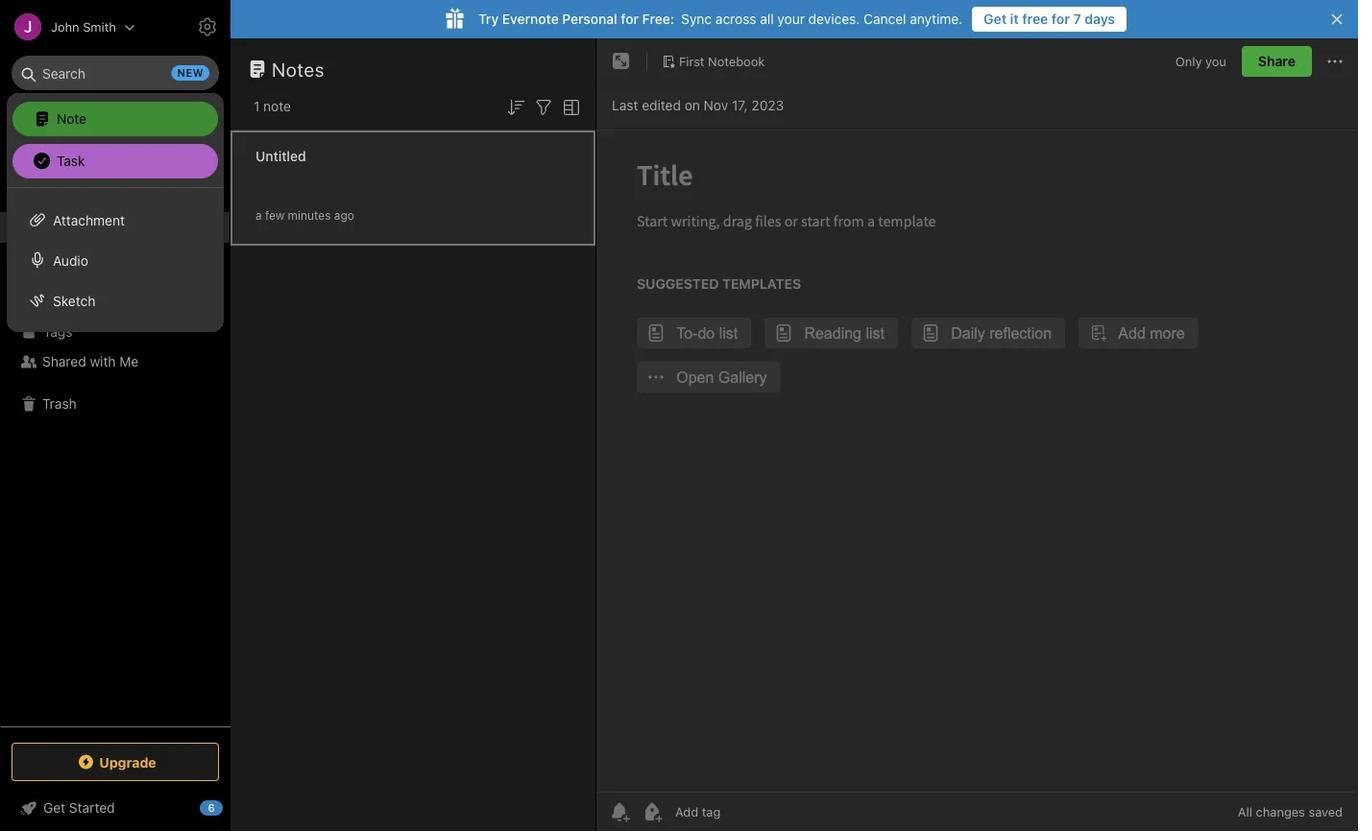Task type: locate. For each thing, give the bounding box(es) containing it.
new
[[177, 67, 204, 79]]

Sort options field
[[504, 94, 527, 119]]

home
[[42, 158, 79, 174]]

0 vertical spatial get
[[984, 11, 1007, 27]]

across
[[716, 11, 756, 27]]

attachment
[[53, 212, 125, 228]]

new
[[42, 110, 70, 126]]

for
[[621, 11, 639, 27], [1052, 11, 1070, 27]]

sync
[[681, 11, 712, 27]]

0 horizontal spatial for
[[621, 11, 639, 27]]

for left free:
[[621, 11, 639, 27]]

started
[[69, 801, 115, 816]]

john
[[51, 20, 79, 34]]

for for 7
[[1052, 11, 1070, 27]]

shared
[[42, 354, 86, 370]]

try evernote personal for free: sync across all your devices. cancel anytime.
[[478, 11, 963, 27]]

notebooks link
[[0, 285, 230, 316]]

settings image
[[196, 15, 219, 38]]

Search text field
[[25, 56, 206, 90]]

upgrade
[[99, 755, 156, 771]]

note
[[57, 110, 86, 126]]

get it free for 7 days
[[984, 11, 1115, 27]]

get for get it free for 7 days
[[984, 11, 1007, 27]]

smith
[[83, 20, 116, 34]]

1 horizontal spatial for
[[1052, 11, 1070, 27]]

notes up the note
[[272, 58, 325, 80]]

personal
[[562, 11, 617, 27]]

edited
[[642, 97, 681, 113]]

a few minutes ago
[[256, 209, 354, 222]]

get left "started"
[[43, 801, 65, 816]]

ago
[[334, 209, 354, 222]]

get inside 'button'
[[984, 11, 1007, 27]]

notebooks
[[43, 292, 111, 308]]

0 horizontal spatial get
[[43, 801, 65, 816]]

first notebook
[[679, 54, 765, 68]]

last
[[612, 97, 638, 113]]

get for get started
[[43, 801, 65, 816]]

new search field
[[25, 56, 209, 90]]

notes inside tree
[[42, 219, 79, 235]]

notebook
[[708, 54, 765, 68]]

anytime.
[[910, 11, 963, 27]]

minutes
[[288, 209, 331, 222]]

get inside help and learning task checklist field
[[43, 801, 65, 816]]

audio
[[53, 252, 88, 268]]

notes up 'tasks' on the top left
[[42, 219, 79, 235]]

get left it
[[984, 11, 1007, 27]]

all changes saved
[[1238, 805, 1343, 820]]

get
[[984, 11, 1007, 27], [43, 801, 65, 816]]

1 vertical spatial get
[[43, 801, 65, 816]]

1 for from the left
[[621, 11, 639, 27]]

changes
[[1256, 805, 1305, 820]]

john smith
[[51, 20, 116, 34]]

your
[[777, 11, 805, 27]]

for inside 'button'
[[1052, 11, 1070, 27]]

2 for from the left
[[1052, 11, 1070, 27]]

1 horizontal spatial get
[[984, 11, 1007, 27]]

share
[[1258, 53, 1296, 69]]

days
[[1085, 11, 1115, 27]]

tags
[[43, 323, 72, 339]]

0 horizontal spatial notes
[[42, 219, 79, 235]]

attachment button
[[7, 200, 224, 240]]

share button
[[1242, 46, 1312, 77]]

1 vertical spatial notes
[[42, 219, 79, 235]]

expand note image
[[610, 50, 633, 73]]

audio button
[[7, 240, 224, 280]]

untitled
[[256, 148, 306, 164]]

free
[[1022, 11, 1048, 27]]

first
[[679, 54, 705, 68]]

notes
[[272, 58, 325, 80], [42, 219, 79, 235]]

expand notebooks image
[[5, 293, 20, 308]]

tooltip
[[464, 50, 568, 88]]

task button
[[12, 144, 218, 179]]

trash link
[[0, 389, 230, 420]]

with
[[90, 354, 116, 370]]

nov
[[704, 97, 728, 113]]

for left 7
[[1052, 11, 1070, 27]]

note button
[[12, 102, 218, 136]]

0 vertical spatial notes
[[272, 58, 325, 80]]

tree
[[0, 151, 231, 726]]



Task type: describe. For each thing, give the bounding box(es) containing it.
get it free for 7 days button
[[972, 7, 1127, 32]]

last edited on nov 17, 2023
[[612, 97, 784, 113]]

tasks button
[[0, 243, 230, 274]]

tags button
[[0, 316, 230, 347]]

Account field
[[0, 8, 135, 46]]

only you
[[1176, 54, 1227, 68]]

sketch
[[53, 293, 95, 309]]

click to collapse image
[[223, 796, 238, 819]]

it
[[1010, 11, 1019, 27]]

note window element
[[597, 38, 1358, 832]]

note
[[263, 98, 291, 114]]

1
[[254, 98, 260, 114]]

1 note
[[254, 98, 291, 114]]

all
[[760, 11, 774, 27]]

6
[[208, 803, 215, 815]]

sketch button
[[7, 280, 224, 321]]

add a reminder image
[[608, 801, 631, 824]]

devices.
[[809, 11, 860, 27]]

shared with me link
[[0, 347, 230, 378]]

task
[[57, 152, 85, 168]]

Note Editor text field
[[597, 131, 1358, 792]]

all
[[1238, 805, 1253, 820]]

me
[[119, 354, 139, 370]]

few
[[265, 209, 285, 222]]

More actions field
[[1324, 46, 1347, 77]]

first notebook button
[[655, 48, 772, 75]]

get started
[[43, 801, 115, 816]]

notes link
[[0, 212, 230, 243]]

more actions image
[[1324, 50, 1347, 73]]

tree containing home
[[0, 151, 231, 726]]

2023
[[752, 97, 784, 113]]

for for free:
[[621, 11, 639, 27]]

evernote
[[502, 11, 559, 27]]

free:
[[642, 11, 675, 27]]

trash
[[42, 396, 77, 412]]

you
[[1206, 54, 1227, 68]]

new button
[[12, 101, 219, 135]]

7
[[1073, 11, 1081, 27]]

1 horizontal spatial notes
[[272, 58, 325, 80]]

add tag image
[[641, 801, 664, 824]]

Add tag field
[[673, 804, 817, 821]]

Add filters field
[[532, 94, 555, 119]]

cancel
[[864, 11, 906, 27]]

shared with me
[[42, 354, 139, 370]]

View options field
[[555, 94, 583, 119]]

Help and Learning task checklist field
[[0, 793, 231, 824]]

on
[[685, 97, 700, 113]]

note creation menu element
[[12, 98, 218, 183]]

upgrade button
[[12, 743, 219, 782]]

a
[[256, 209, 262, 222]]

add filters image
[[532, 96, 555, 119]]

try
[[478, 11, 499, 27]]

only
[[1176, 54, 1202, 68]]

tasks
[[42, 250, 77, 266]]

17,
[[732, 97, 748, 113]]

saved
[[1309, 805, 1343, 820]]

home link
[[0, 151, 231, 182]]



Task type: vqa. For each thing, say whether or not it's contained in the screenshot.
add tag image
yes



